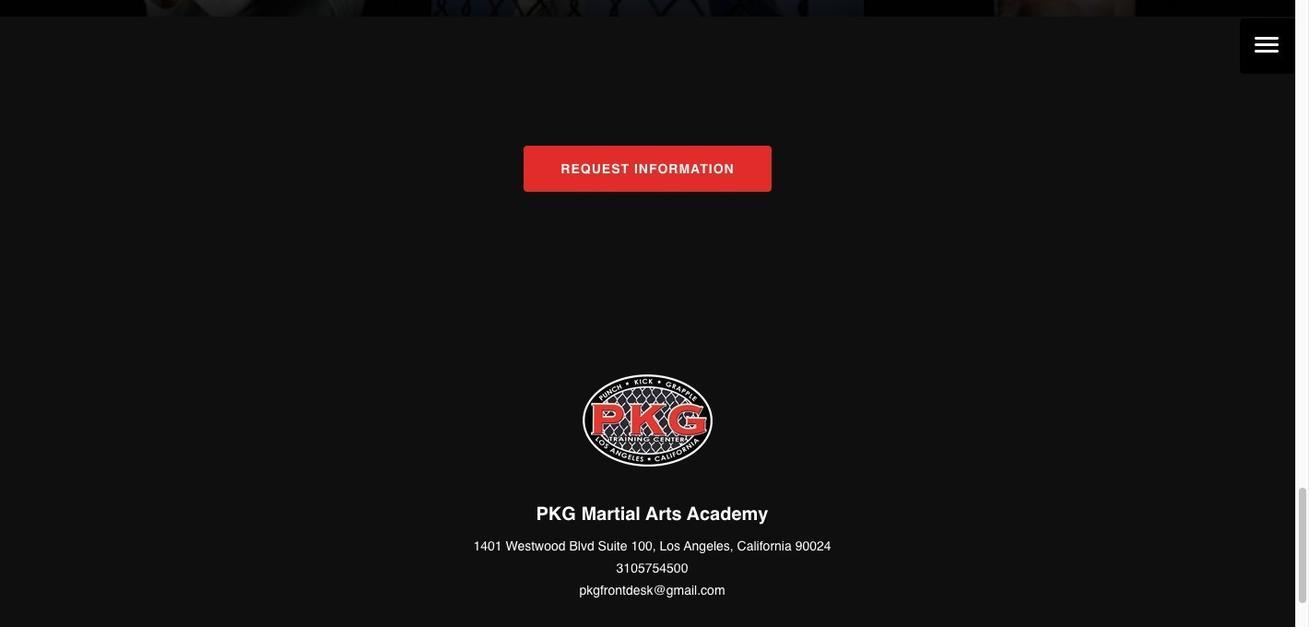 Task type: describe. For each thing, give the bounding box(es) containing it.
2 kids martial arts in los angeles image from the left
[[432, 0, 864, 17]]



Task type: locate. For each thing, give the bounding box(es) containing it.
pkg training center bjj los angeles image
[[574, 367, 722, 473]]

3 kids martial arts in los angeles image from the left
[[864, 0, 1296, 17]]

1 kids martial arts in los angeles image from the left
[[0, 0, 432, 17]]

kids martial arts in los angeles image
[[0, 0, 432, 17], [432, 0, 864, 17], [864, 0, 1296, 17]]



